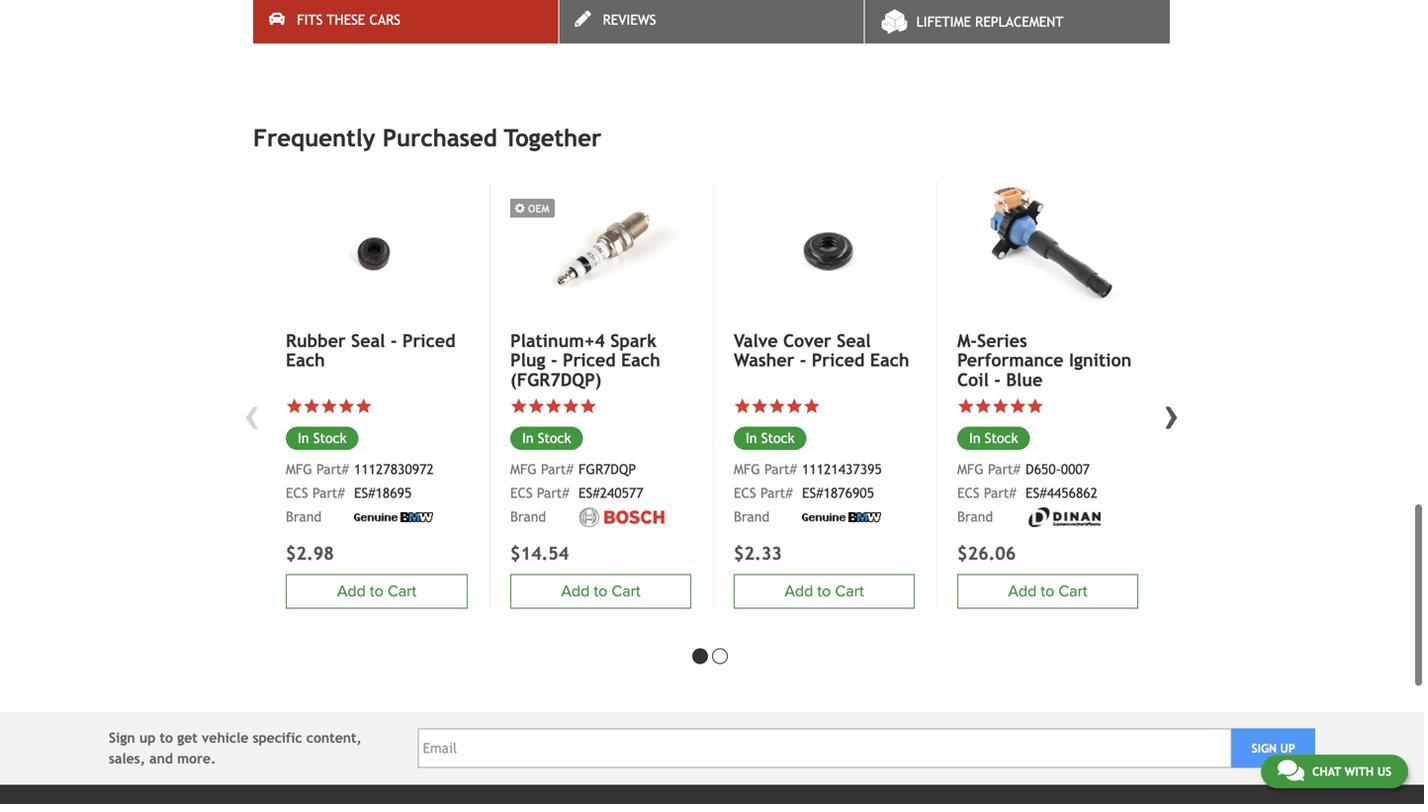 Task type: describe. For each thing, give the bounding box(es) containing it.
fits these cars link
[[253, 0, 558, 44]]

to inside sign up to get vehicle specific content, sales, and more.
[[160, 730, 173, 746]]

9 star image from the left
[[528, 398, 545, 415]]

comments image
[[1278, 759, 1304, 782]]

ecs right by
[[548, 13, 567, 26]]

content,
[[306, 730, 362, 746]]

4 star image from the left
[[545, 398, 562, 415]]

to for $26.06
[[1041, 582, 1055, 601]]

platinum+4
[[510, 330, 605, 351]]

priced inside platinum+4 spark plug - priced each (fgr7dqp)
[[563, 350, 616, 370]]

for
[[1152, 13, 1170, 26]]

are
[[953, 13, 971, 26]]

1 vertical spatial of
[[456, 30, 467, 43]]

6 star image from the left
[[786, 398, 803, 415]]

5 star image from the left
[[992, 398, 1009, 415]]

washer
[[734, 350, 795, 370]]

add for $2.98
[[337, 582, 366, 601]]

add for $26.06
[[1008, 582, 1037, 601]]

reviews
[[603, 12, 656, 28]]

applications
[[361, 13, 426, 26]]

rubber seal - priced each
[[286, 330, 456, 370]]

genuine bmw image for $2.98
[[354, 512, 433, 522]]

to for $2.33
[[817, 582, 831, 601]]

10 star image from the left
[[562, 398, 580, 415]]

ecs inside mfg part# d650-0007 ecs part# es#4456862 brand
[[957, 485, 980, 501]]

cars
[[369, 12, 401, 28]]

reviews link
[[559, 0, 864, 44]]

part# left the es#1876905
[[760, 485, 793, 501]]

in for m-series performance ignition coil - blue
[[969, 430, 981, 446]]

ignition
[[1069, 350, 1132, 370]]

and inside sign up to get vehicle specific content, sales, and more.
[[149, 751, 173, 767]]

valve
[[734, 330, 778, 351]]

2 star image from the left
[[734, 398, 751, 415]]

brand for $14.54
[[510, 509, 546, 525]]

ecs inside "mfg part# 11121437395 ecs part# es#1876905 brand"
[[734, 485, 756, 501]]

stock for priced
[[538, 430, 571, 446]]

by
[[531, 13, 544, 26]]

lifetime replacement link
[[865, 0, 1170, 44]]

fitment,
[[810, 13, 855, 26]]

mfg part# d650-0007 ecs part# es#4456862 brand
[[957, 462, 1098, 525]]

all
[[613, 13, 627, 26]]

and inside *the above product applications have been written by                 ecs tuning. all warranties, product application, fitment,                 and performance are the responsibility of ecs tuning.                 for additional information see the terms of use.
[[859, 13, 878, 26]]

Email email field
[[418, 729, 1232, 768]]

cart for $14.54
[[612, 582, 641, 601]]

d650-
[[1026, 462, 1061, 477]]

sign for sign up
[[1252, 741, 1277, 755]]

replacement
[[975, 14, 1064, 30]]

es#4456862
[[1026, 485, 1098, 501]]

to for $2.98
[[370, 582, 384, 601]]

rubber
[[286, 330, 346, 351]]

add to cart for $2.98
[[337, 582, 417, 601]]

lifetime replacement
[[917, 14, 1064, 30]]

4 star image from the left
[[355, 398, 372, 415]]

responsibility
[[996, 13, 1069, 26]]

stock for -
[[761, 430, 795, 446]]

in for platinum+4 spark plug - priced each (fgr7dqp)
[[522, 430, 534, 446]]

fits
[[297, 12, 323, 28]]

mfg part# 11121437395 ecs part# es#1876905 brand
[[734, 462, 882, 525]]

rubber seal - priced each image
[[286, 183, 468, 319]]

$14.54
[[510, 543, 569, 564]]

in for rubber seal - priced each
[[298, 430, 309, 446]]

- inside m-series performance ignition coil - blue
[[994, 369, 1001, 390]]

to for $14.54
[[594, 582, 608, 601]]

vehicle
[[202, 730, 249, 746]]

platinum+4 spark plug - priced each (fgr7dqp) link
[[510, 330, 691, 390]]

sign up button
[[1232, 729, 1316, 768]]

(fgr7dqp)
[[510, 369, 602, 390]]

1 star image from the left
[[286, 398, 303, 415]]

valve cover seal washer - priced each link
[[734, 330, 915, 370]]

*the above product applications have been written by                 ecs tuning. all warranties, product application, fitment,                 and performance are the responsibility of ecs tuning.                 for additional information see the terms of use.
[[253, 13, 1170, 43]]

8 star image from the left
[[510, 398, 528, 415]]

frequently purchased together
[[253, 124, 602, 152]]

add to cart for $26.06
[[1008, 582, 1088, 601]]

› link
[[1157, 387, 1187, 440]]

series
[[977, 330, 1027, 351]]

1 product from the left
[[316, 13, 358, 26]]

part# left 11121437395
[[765, 462, 797, 477]]

part# left 11127830972
[[316, 462, 349, 477]]

additional
[[253, 30, 308, 43]]

7 star image from the left
[[803, 398, 820, 415]]

stock for each
[[313, 430, 347, 446]]

in stock for each
[[298, 430, 347, 446]]

chat
[[1312, 765, 1341, 778]]

seal inside the rubber seal - priced each
[[351, 330, 385, 351]]

brand inside mfg part# d650-0007 ecs part# es#4456862 brand
[[957, 509, 993, 525]]

add to cart button for $14.54
[[510, 574, 691, 609]]

blue
[[1006, 369, 1043, 390]]

add to cart for $2.33
[[785, 582, 864, 601]]

fits these cars
[[297, 12, 401, 28]]

lifetime
[[917, 14, 971, 30]]

mfg part# 11127830972 ecs part# es#18695 brand
[[286, 462, 434, 525]]

m-series performance ignition coil - blue link
[[957, 330, 1138, 390]]

above
[[281, 13, 312, 26]]

6 star image from the left
[[1009, 398, 1027, 415]]

stock for coil
[[985, 430, 1018, 446]]

sales,
[[109, 751, 145, 767]]

add to cart button for $26.06
[[957, 574, 1138, 609]]

in stock for -
[[746, 430, 795, 446]]

written
[[488, 13, 528, 26]]

use.
[[471, 30, 493, 43]]

information
[[311, 30, 375, 43]]

mfg for $2.98
[[286, 462, 312, 477]]

1 horizontal spatial the
[[975, 13, 993, 26]]

with
[[1345, 765, 1374, 778]]

sign up to get vehicle specific content, sales, and more.
[[109, 730, 362, 767]]

application,
[[742, 13, 806, 26]]

in stock for priced
[[522, 430, 571, 446]]



Task type: locate. For each thing, give the bounding box(es) containing it.
es#18695
[[354, 485, 412, 501]]

priced
[[402, 330, 456, 351], [563, 350, 616, 370], [812, 350, 865, 370]]

get
[[177, 730, 198, 746]]

3 add to cart button from the left
[[510, 574, 691, 609]]

0 horizontal spatial up
[[139, 730, 156, 746]]

priced inside valve cover seal washer - priced each
[[812, 350, 865, 370]]

in down 'coil'
[[969, 430, 981, 446]]

add for $2.33
[[785, 582, 813, 601]]

12 star image from the left
[[957, 398, 975, 415]]

spark
[[610, 330, 657, 351]]

the
[[975, 13, 993, 26], [400, 30, 418, 43]]

of
[[1072, 13, 1083, 26], [456, 30, 467, 43]]

›
[[1164, 387, 1180, 440]]

add
[[337, 582, 366, 601], [785, 582, 813, 601], [561, 582, 590, 601], [1008, 582, 1037, 601]]

mfg for $26.06
[[957, 462, 984, 477]]

each
[[286, 350, 325, 370], [621, 350, 660, 370], [870, 350, 909, 370]]

add to cart button down $14.54
[[510, 574, 691, 609]]

brand up "$26.06"
[[957, 509, 993, 525]]

2 cart from the left
[[835, 582, 864, 601]]

1 horizontal spatial genuine bmw image
[[802, 512, 881, 522]]

ecs
[[548, 13, 567, 26], [1087, 13, 1106, 26], [286, 485, 308, 501], [734, 485, 756, 501], [510, 485, 533, 501], [957, 485, 980, 501]]

part# left es#240577
[[537, 485, 569, 501]]

cart
[[388, 582, 417, 601], [835, 582, 864, 601], [612, 582, 641, 601], [1059, 582, 1088, 601]]

platinum+4 spark plug - priced each (fgr7dqp)
[[510, 330, 660, 390]]

in down washer
[[746, 430, 757, 446]]

1 genuine bmw image from the left
[[354, 512, 433, 522]]

2 add to cart from the left
[[785, 582, 864, 601]]

2 in from the left
[[746, 430, 757, 446]]

brand
[[286, 509, 322, 525], [734, 509, 770, 525], [510, 509, 546, 525], [957, 509, 993, 525]]

0 horizontal spatial the
[[400, 30, 418, 43]]

4 cart from the left
[[1059, 582, 1088, 601]]

up for sign up
[[1281, 741, 1296, 755]]

3 stock from the left
[[538, 430, 571, 446]]

3 add to cart from the left
[[561, 582, 641, 601]]

1 horizontal spatial up
[[1281, 741, 1296, 755]]

plug
[[510, 350, 546, 370]]

1 tuning. from the left
[[570, 13, 609, 26]]

add to cart button down $2.33
[[734, 574, 915, 609]]

0 horizontal spatial product
[[316, 13, 358, 26]]

0 vertical spatial and
[[859, 13, 878, 26]]

7 star image from the left
[[1027, 398, 1044, 415]]

0 horizontal spatial priced
[[402, 330, 456, 351]]

add to cart button down $2.98
[[286, 574, 468, 609]]

seal
[[351, 330, 385, 351], [837, 330, 871, 351]]

- right 'coil'
[[994, 369, 1001, 390]]

cover
[[783, 330, 832, 351]]

- inside the rubber seal - priced each
[[391, 330, 397, 351]]

11121437395
[[802, 462, 882, 477]]

0 horizontal spatial and
[[149, 751, 173, 767]]

us
[[1378, 765, 1392, 778]]

ecs up $14.54
[[510, 485, 533, 501]]

2 brand from the left
[[734, 509, 770, 525]]

mfg for $14.54
[[510, 462, 537, 477]]

these
[[327, 12, 365, 28]]

2 seal from the left
[[837, 330, 871, 351]]

the right are
[[975, 13, 993, 26]]

1 stock from the left
[[313, 430, 347, 446]]

0 vertical spatial the
[[975, 13, 993, 26]]

mfg left d650- at bottom right
[[957, 462, 984, 477]]

brand up $2.33
[[734, 509, 770, 525]]

sign
[[109, 730, 135, 746], [1252, 741, 1277, 755]]

1 horizontal spatial sign
[[1252, 741, 1277, 755]]

mfg part# fgr7dqp ecs part# es#240577 brand
[[510, 462, 644, 525]]

1 horizontal spatial priced
[[563, 350, 616, 370]]

sign inside button
[[1252, 741, 1277, 755]]

bosch image
[[579, 507, 665, 527]]

stock up mfg part# d650-0007 ecs part# es#4456862 brand at the bottom right of the page
[[985, 430, 1018, 446]]

specific
[[253, 730, 302, 746]]

the right see
[[400, 30, 418, 43]]

in down (fgr7dqp)
[[522, 430, 534, 446]]

add to cart button
[[286, 574, 468, 609], [734, 574, 915, 609], [510, 574, 691, 609], [957, 574, 1138, 609]]

of down "been"
[[456, 30, 467, 43]]

mfg up $2.33
[[734, 462, 760, 477]]

mfg inside mfg part# d650-0007 ecs part# es#4456862 brand
[[957, 462, 984, 477]]

seal inside valve cover seal washer - priced each
[[837, 330, 871, 351]]

product up information
[[316, 13, 358, 26]]

tuning. left for
[[1110, 13, 1149, 26]]

tuning.
[[570, 13, 609, 26], [1110, 13, 1149, 26]]

ecs up $2.98
[[286, 485, 308, 501]]

up for sign up to get vehicle specific content, sales, and more.
[[139, 730, 156, 746]]

stock down (fgr7dqp)
[[538, 430, 571, 446]]

ecs up $2.33
[[734, 485, 756, 501]]

mfg inside mfg part# fgr7dqp ecs part# es#240577 brand
[[510, 462, 537, 477]]

3 in from the left
[[522, 430, 534, 446]]

$26.06
[[957, 543, 1016, 564]]

0 vertical spatial of
[[1072, 13, 1083, 26]]

ecs right responsibility
[[1087, 13, 1106, 26]]

of right responsibility
[[1072, 13, 1083, 26]]

dinan image
[[1026, 507, 1105, 527]]

4 add to cart button from the left
[[957, 574, 1138, 609]]

sign up
[[1252, 741, 1296, 755]]

m-series performance ignition coil - blue image
[[957, 183, 1138, 318]]

up up comments icon
[[1281, 741, 1296, 755]]

coil
[[957, 369, 989, 390]]

4 brand from the left
[[957, 509, 993, 525]]

- right plug in the left of the page
[[551, 350, 557, 370]]

in for valve cover seal washer - priced each
[[746, 430, 757, 446]]

purchased
[[383, 124, 497, 152]]

13 star image from the left
[[975, 398, 992, 415]]

1 horizontal spatial each
[[621, 350, 660, 370]]

tuning. left the all
[[570, 13, 609, 26]]

star image
[[303, 398, 320, 415], [734, 398, 751, 415], [751, 398, 769, 415], [545, 398, 562, 415], [992, 398, 1009, 415], [1009, 398, 1027, 415], [1027, 398, 1044, 415]]

2 add to cart button from the left
[[734, 574, 915, 609]]

3 mfg from the left
[[510, 462, 537, 477]]

fgr7dqp
[[579, 462, 636, 477]]

ecs up "$26.06"
[[957, 485, 980, 501]]

performance
[[881, 13, 950, 26]]

1 horizontal spatial of
[[1072, 13, 1083, 26]]

2 horizontal spatial each
[[870, 350, 909, 370]]

0 horizontal spatial seal
[[351, 330, 385, 351]]

chat with us
[[1312, 765, 1392, 778]]

up
[[139, 730, 156, 746], [1281, 741, 1296, 755]]

brand inside mfg part# fgr7dqp ecs part# es#240577 brand
[[510, 509, 546, 525]]

part# left es#18695
[[312, 485, 345, 501]]

1 horizontal spatial seal
[[837, 330, 871, 351]]

in stock down 'coil'
[[969, 430, 1018, 446]]

in stock down (fgr7dqp)
[[522, 430, 571, 446]]

1 brand from the left
[[286, 509, 322, 525]]

1 vertical spatial the
[[400, 30, 418, 43]]

2 horizontal spatial priced
[[812, 350, 865, 370]]

1 horizontal spatial and
[[859, 13, 878, 26]]

1 add from the left
[[337, 582, 366, 601]]

brand inside "mfg part# 11121437395 ecs part# es#1876905 brand"
[[734, 509, 770, 525]]

in stock up mfg part# 11127830972 ecs part# es#18695 brand
[[298, 430, 347, 446]]

priced inside the rubber seal - priced each
[[402, 330, 456, 351]]

brand for $2.98
[[286, 509, 322, 525]]

part# up "$26.06"
[[984, 485, 1016, 501]]

to
[[370, 582, 384, 601], [817, 582, 831, 601], [594, 582, 608, 601], [1041, 582, 1055, 601], [160, 730, 173, 746]]

1 add to cart from the left
[[337, 582, 417, 601]]

es#1876905
[[802, 485, 874, 501]]

1 horizontal spatial tuning.
[[1110, 13, 1149, 26]]

have
[[430, 13, 455, 26]]

0 horizontal spatial each
[[286, 350, 325, 370]]

cart for $26.06
[[1059, 582, 1088, 601]]

0 horizontal spatial tuning.
[[570, 13, 609, 26]]

stock up mfg part# 11127830972 ecs part# es#18695 brand
[[313, 430, 347, 446]]

brand for $2.33
[[734, 509, 770, 525]]

m-
[[957, 330, 977, 351]]

genuine bmw image for $2.33
[[802, 512, 881, 522]]

performance
[[957, 350, 1064, 370]]

mfg inside "mfg part# 11121437395 ecs part# es#1876905 brand"
[[734, 462, 760, 477]]

3 each from the left
[[870, 350, 909, 370]]

2 product from the left
[[696, 13, 738, 26]]

add to cart button down "$26.06"
[[957, 574, 1138, 609]]

in stock for coil
[[969, 430, 1018, 446]]

up up sales,
[[139, 730, 156, 746]]

sign for sign up to get vehicle specific content, sales, and more.
[[109, 730, 135, 746]]

up inside sign up to get vehicle specific content, sales, and more.
[[139, 730, 156, 746]]

part# left d650- at bottom right
[[988, 462, 1021, 477]]

$2.98
[[286, 543, 334, 564]]

3 add from the left
[[561, 582, 590, 601]]

1 vertical spatial and
[[149, 751, 173, 767]]

1 star image from the left
[[303, 398, 320, 415]]

$2.33
[[734, 543, 782, 564]]

brand up $2.98
[[286, 509, 322, 525]]

4 stock from the left
[[985, 430, 1018, 446]]

in
[[298, 430, 309, 446], [746, 430, 757, 446], [522, 430, 534, 446], [969, 430, 981, 446]]

- right rubber
[[391, 330, 397, 351]]

11 star image from the left
[[580, 398, 597, 415]]

add to cart
[[337, 582, 417, 601], [785, 582, 864, 601], [561, 582, 641, 601], [1008, 582, 1088, 601]]

platinum+4 spark plug - priced each (fgr7dqp) image
[[510, 183, 691, 318]]

more.
[[177, 751, 216, 767]]

3 star image from the left
[[338, 398, 355, 415]]

in stock up "mfg part# 11121437395 ecs part# es#1876905 brand"
[[746, 430, 795, 446]]

3 cart from the left
[[612, 582, 641, 601]]

- inside platinum+4 spark plug - priced each (fgr7dqp)
[[551, 350, 557, 370]]

product right warranties,
[[696, 13, 738, 26]]

0 horizontal spatial of
[[456, 30, 467, 43]]

mfg for $2.33
[[734, 462, 760, 477]]

genuine bmw image down es#18695
[[354, 512, 433, 522]]

4 add to cart from the left
[[1008, 582, 1088, 601]]

star image
[[286, 398, 303, 415], [320, 398, 338, 415], [338, 398, 355, 415], [355, 398, 372, 415], [769, 398, 786, 415], [786, 398, 803, 415], [803, 398, 820, 415], [510, 398, 528, 415], [528, 398, 545, 415], [562, 398, 580, 415], [580, 398, 597, 415], [957, 398, 975, 415], [975, 398, 992, 415]]

valve cover seal washer - priced each
[[734, 330, 909, 370]]

frequently
[[253, 124, 375, 152]]

add down $14.54
[[561, 582, 590, 601]]

and right fitment,
[[859, 13, 878, 26]]

been
[[458, 13, 484, 26]]

see
[[379, 30, 396, 43]]

warranties,
[[631, 13, 693, 26]]

cart for $2.33
[[835, 582, 864, 601]]

2 genuine bmw image from the left
[[802, 512, 881, 522]]

1 in stock from the left
[[298, 430, 347, 446]]

add down "mfg part# 11121437395 ecs part# es#1876905 brand"
[[785, 582, 813, 601]]

part#
[[316, 462, 349, 477], [765, 462, 797, 477], [541, 462, 573, 477], [988, 462, 1021, 477], [312, 485, 345, 501], [760, 485, 793, 501], [537, 485, 569, 501], [984, 485, 1016, 501]]

5 star image from the left
[[769, 398, 786, 415]]

part# left fgr7dqp
[[541, 462, 573, 477]]

brand inside mfg part# 11127830972 ecs part# es#18695 brand
[[286, 509, 322, 525]]

chat with us link
[[1261, 755, 1408, 788]]

ecs inside mfg part# fgr7dqp ecs part# es#240577 brand
[[510, 485, 533, 501]]

1 seal from the left
[[351, 330, 385, 351]]

ecs inside mfg part# 11127830972 ecs part# es#18695 brand
[[286, 485, 308, 501]]

add to cart button for $2.33
[[734, 574, 915, 609]]

-
[[391, 330, 397, 351], [551, 350, 557, 370], [800, 350, 806, 370], [994, 369, 1001, 390]]

2 each from the left
[[621, 350, 660, 370]]

4 mfg from the left
[[957, 462, 984, 477]]

in stock
[[298, 430, 347, 446], [746, 430, 795, 446], [522, 430, 571, 446], [969, 430, 1018, 446]]

stock up "mfg part# 11121437395 ecs part# es#1876905 brand"
[[761, 430, 795, 446]]

valve cover seal washer - priced each image
[[734, 183, 915, 318]]

mfg inside mfg part# 11127830972 ecs part# es#18695 brand
[[286, 462, 312, 477]]

*the
[[253, 13, 277, 26]]

4 in from the left
[[969, 430, 981, 446]]

0007
[[1061, 462, 1090, 477]]

together
[[504, 124, 602, 152]]

mfg up $2.98
[[286, 462, 312, 477]]

1 each from the left
[[286, 350, 325, 370]]

1 horizontal spatial product
[[696, 13, 738, 26]]

each inside the rubber seal - priced each
[[286, 350, 325, 370]]

2 stock from the left
[[761, 430, 795, 446]]

2 add from the left
[[785, 582, 813, 601]]

0 horizontal spatial genuine bmw image
[[354, 512, 433, 522]]

each inside valve cover seal washer - priced each
[[870, 350, 909, 370]]

and right sales,
[[149, 751, 173, 767]]

mfg left fgr7dqp
[[510, 462, 537, 477]]

cart for $2.98
[[388, 582, 417, 601]]

2 tuning. from the left
[[1110, 13, 1149, 26]]

and
[[859, 13, 878, 26], [149, 751, 173, 767]]

11127830972
[[354, 462, 434, 477]]

1 mfg from the left
[[286, 462, 312, 477]]

up inside button
[[1281, 741, 1296, 755]]

m-series performance ignition coil - blue
[[957, 330, 1132, 390]]

add to cart button for $2.98
[[286, 574, 468, 609]]

4 add from the left
[[1008, 582, 1037, 601]]

seal right cover at right
[[837, 330, 871, 351]]

1 in from the left
[[298, 430, 309, 446]]

4 in stock from the left
[[969, 430, 1018, 446]]

sign inside sign up to get vehicle specific content, sales, and more.
[[109, 730, 135, 746]]

1 add to cart button from the left
[[286, 574, 468, 609]]

2 in stock from the left
[[746, 430, 795, 446]]

3 in stock from the left
[[522, 430, 571, 446]]

each inside platinum+4 spark plug - priced each (fgr7dqp)
[[621, 350, 660, 370]]

terms
[[421, 30, 452, 43]]

2 mfg from the left
[[734, 462, 760, 477]]

- right washer
[[800, 350, 806, 370]]

genuine bmw image down the es#1876905
[[802, 512, 881, 522]]

2 star image from the left
[[320, 398, 338, 415]]

add down "$26.06"
[[1008, 582, 1037, 601]]

brand up $14.54
[[510, 509, 546, 525]]

add to cart for $14.54
[[561, 582, 641, 601]]

add down mfg part# 11127830972 ecs part# es#18695 brand
[[337, 582, 366, 601]]

3 brand from the left
[[510, 509, 546, 525]]

mfg
[[286, 462, 312, 477], [734, 462, 760, 477], [510, 462, 537, 477], [957, 462, 984, 477]]

- inside valve cover seal washer - priced each
[[800, 350, 806, 370]]

seal right rubber
[[351, 330, 385, 351]]

0 horizontal spatial sign
[[109, 730, 135, 746]]

rubber seal - priced each link
[[286, 330, 468, 370]]

es#240577
[[579, 485, 644, 501]]

3 star image from the left
[[751, 398, 769, 415]]

stock
[[313, 430, 347, 446], [761, 430, 795, 446], [538, 430, 571, 446], [985, 430, 1018, 446]]

add for $14.54
[[561, 582, 590, 601]]

genuine bmw image
[[354, 512, 433, 522], [802, 512, 881, 522]]

in up mfg part# 11127830972 ecs part# es#18695 brand
[[298, 430, 309, 446]]

1 cart from the left
[[388, 582, 417, 601]]



Task type: vqa. For each thing, say whether or not it's contained in the screenshot.
Policy
no



